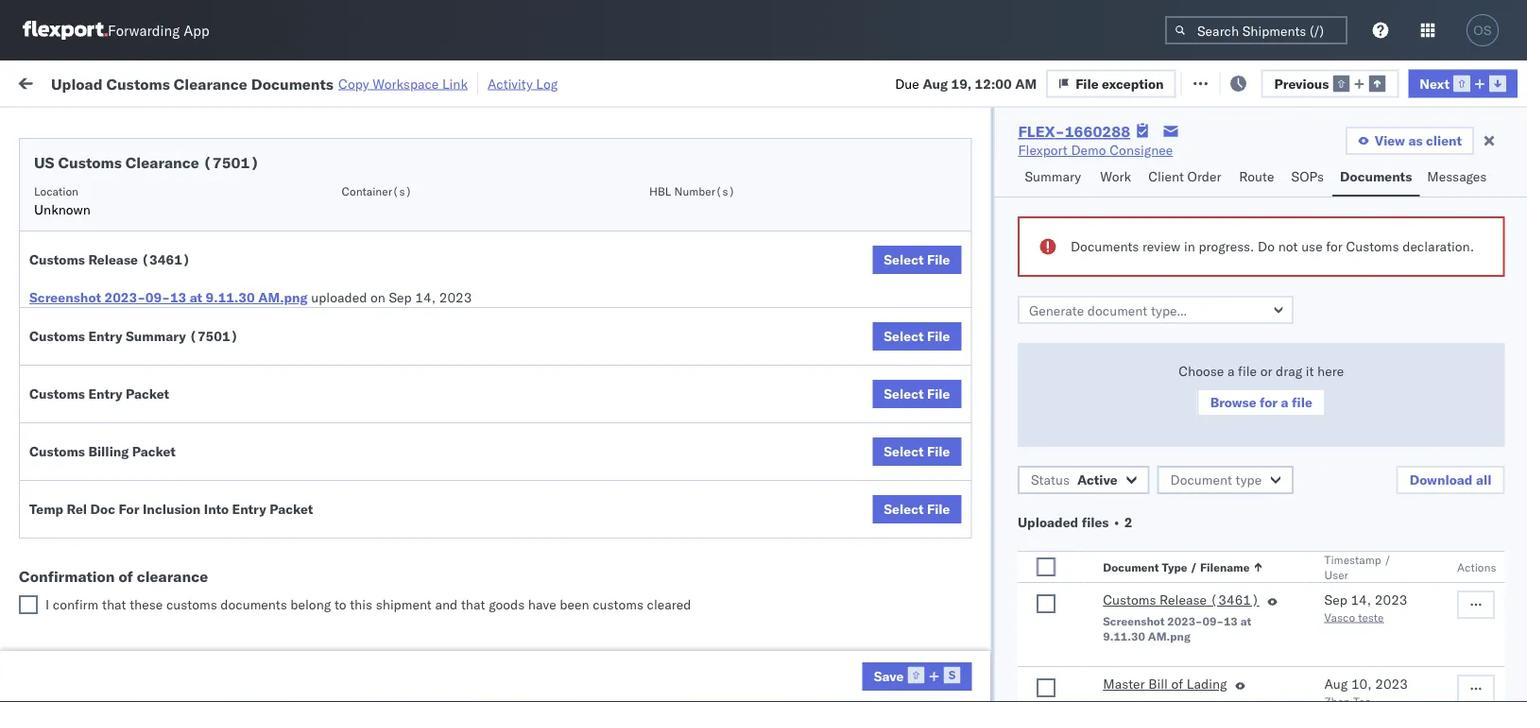 Task type: locate. For each thing, give the bounding box(es) containing it.
1 horizontal spatial am.png
[[1148, 629, 1190, 643]]

2023- up customs entry summary (7501)
[[104, 289, 145, 306]]

my
[[19, 69, 49, 95]]

that down confirmation of clearance
[[102, 596, 126, 613]]

of up these
[[119, 567, 133, 586]]

mbl/mawb
[[1287, 155, 1353, 169]]

0 vertical spatial packet
[[126, 386, 169, 402]]

resize handle column header
[[270, 147, 293, 702], [480, 147, 503, 702], [546, 147, 569, 702], [669, 147, 692, 702], [792, 147, 815, 702], [981, 147, 1004, 702], [1132, 147, 1155, 702], [1255, 147, 1278, 702], [1492, 147, 1514, 702], [1493, 147, 1516, 702]]

clearance down import on the top of page
[[126, 153, 199, 172]]

(3461) down filename
[[1210, 592, 1259, 608]]

exception
[[1232, 73, 1294, 90], [1102, 75, 1164, 91]]

documents left review
[[1070, 238, 1139, 255]]

previous
[[1275, 75, 1329, 91]]

file exception down search shipments (/) text box
[[1205, 73, 1294, 90]]

confirm inside 'button'
[[43, 563, 92, 579]]

4, for 5th schedule pickup from los angeles, ca link from the bottom
[[430, 231, 442, 248]]

1 vertical spatial 13
[[1223, 614, 1238, 628]]

file for customs entry packet
[[927, 386, 950, 402]]

select for customs entry summary (7501)
[[884, 328, 924, 345]]

1 schedule pickup from los angeles, ca from the top
[[43, 221, 255, 256]]

(7501) down screenshot 2023-09-13 at 9.11.30 am.png uploaded on sep 14, 2023
[[189, 328, 238, 345]]

Search Work text field
[[893, 68, 1099, 96]]

1 vertical spatial 2023-
[[1167, 614, 1202, 628]]

2 vertical spatial lhuu7894563,
[[1165, 563, 1262, 580]]

customs down by:
[[58, 153, 122, 172]]

pickup inside confirm pickup from los angeles, ca
[[95, 512, 136, 528]]

hlxu8034992
[[1365, 189, 1458, 206], [1365, 231, 1458, 247], [1365, 272, 1458, 289], [1365, 314, 1458, 330], [1365, 355, 1458, 372], [1365, 397, 1458, 414]]

5 schedule pickup from los angeles, ca link from the top
[[43, 594, 268, 632]]

all
[[1476, 472, 1492, 488]]

0 horizontal spatial that
[[102, 596, 126, 613]]

uetu5238478 down "browse for a file" button
[[1266, 439, 1358, 455]]

lhuu7894563, uetu5238478
[[1165, 439, 1358, 455], [1165, 480, 1358, 497], [1165, 563, 1358, 580]]

schedule delivery appointment up for
[[43, 480, 232, 496]]

2 vertical spatial at
[[1240, 614, 1251, 628]]

2023- inside screenshot 2023-09-13 at 9.11.30 am.png
[[1167, 614, 1202, 628]]

2 schedule delivery appointment link from the top
[[43, 312, 232, 331]]

0 horizontal spatial work
[[205, 73, 238, 90]]

test123456 down here on the bottom of the page
[[1287, 397, 1367, 414]]

3 ceau7522281, hlxu6269489, hlxu8034992 from the top
[[1165, 272, 1458, 289]]

1 vertical spatial dec
[[392, 522, 417, 539]]

screenshot inside screenshot 2023-09-13 at 9.11.30 am.png
[[1103, 614, 1164, 628]]

11:59 pm pdt, nov 4, 2022
[[304, 190, 478, 206], [304, 231, 478, 248], [304, 273, 478, 289], [304, 314, 478, 331], [304, 356, 478, 372]]

4, for 3rd schedule pickup from los angeles, ca link from the bottom
[[430, 356, 442, 372]]

abcdefg78456546 up timestamp
[[1287, 481, 1414, 497]]

2022 for confirm pickup from los angeles, ca link
[[444, 522, 477, 539]]

0 horizontal spatial numbers
[[1165, 162, 1211, 176]]

1 vertical spatial lhuu7894563, uetu5238478
[[1165, 480, 1358, 497]]

dec down 11:59 pm pst, dec 13, 2022
[[392, 522, 417, 539]]

1 vertical spatial (7501)
[[189, 328, 238, 345]]

delivery down these
[[103, 646, 151, 663]]

confirm up confirm
[[43, 563, 92, 579]]

09- up gvcu5265864
[[1202, 614, 1224, 628]]

release up screenshot 2023-09-13 at 9.11.30 am.png link
[[88, 251, 138, 268]]

1 horizontal spatial work
[[1100, 168, 1132, 185]]

schedule delivery appointment down us customs clearance (7501)
[[43, 189, 232, 205]]

test123456 up here on the bottom of the page
[[1287, 314, 1367, 331]]

6 ceau7522281, hlxu6269489, hlxu8034992 from the top
[[1165, 397, 1458, 414]]

am.png inside screenshot 2023-09-13 at 9.11.30 am.png
[[1148, 629, 1190, 643]]

09-
[[145, 289, 170, 306], [1202, 614, 1224, 628]]

1 select file from the top
[[884, 251, 950, 268]]

schedule pickup from los angeles, ca for fourth schedule pickup from los angeles, ca link from the bottom
[[43, 262, 255, 298]]

jan down 11:59 pm pst, jan 12, 2023
[[392, 647, 414, 664]]

0 vertical spatial lhuu7894563, uetu5238478
[[1165, 439, 1358, 455]]

review
[[1142, 238, 1180, 255]]

1 horizontal spatial 13
[[1223, 614, 1238, 628]]

entry up the customs billing packet
[[88, 386, 122, 402]]

1 vertical spatial packet
[[132, 443, 176, 460]]

0 vertical spatial (7501)
[[203, 153, 259, 172]]

09- inside screenshot 2023-09-13 at 9.11.30 am.png
[[1202, 614, 1224, 628]]

11:59 for 3rd schedule delivery appointment link from the top
[[304, 481, 341, 497]]

my work
[[19, 69, 103, 95]]

pickup up screenshot 2023-09-13 at 9.11.30 am.png link
[[103, 262, 144, 279]]

2 11:59 from the top
[[304, 231, 341, 248]]

file for customs release (3461)
[[927, 251, 950, 268]]

view
[[1375, 132, 1406, 149]]

Search Shipments (/) text field
[[1165, 16, 1348, 44]]

pst, for 8:30 pm pst, jan 23, 2023
[[360, 647, 389, 664]]

7 11:59 from the top
[[304, 605, 341, 622]]

download all button
[[1396, 466, 1505, 494]]

5 test123456 from the top
[[1287, 356, 1367, 372]]

messages
[[1428, 168, 1487, 185]]

aug left the "19,"
[[923, 75, 948, 91]]

work down flexport demo consignee link
[[1100, 168, 1132, 185]]

1 horizontal spatial (3461)
[[1210, 592, 1259, 608]]

hbl number(s)
[[649, 184, 735, 198]]

message (0)
[[253, 73, 331, 90]]

schedule for 3rd schedule pickup from los angeles, ca link from the bottom
[[43, 345, 99, 362]]

1 horizontal spatial 9.11.30
[[1103, 629, 1145, 643]]

sep 14, 2023 vasco teste
[[1324, 592, 1407, 624]]

angeles, for 5th schedule pickup from los angeles, ca link
[[203, 595, 255, 612]]

4 fcl from the top
[[621, 522, 645, 539]]

select file button for temp rel doc for inclusion into entry packet
[[873, 495, 962, 524]]

uetu5238478 up maeu9736123
[[1266, 563, 1358, 580]]

release inside customs release (3461) link
[[1159, 592, 1207, 608]]

1 horizontal spatial for
[[1326, 238, 1342, 255]]

numbers down container at the right of page
[[1165, 162, 1211, 176]]

2 vertical spatial abcdefg78456546
[[1287, 564, 1414, 580]]

los for fifth schedule pickup from los angeles, ca button from the top of the page
[[178, 595, 199, 612]]

angeles, inside confirm pickup from los angeles, ca
[[195, 512, 247, 528]]

los for confirm pickup from los angeles, ca button
[[171, 512, 192, 528]]

schedule pickup from los angeles, ca up screenshot 2023-09-13 at 9.11.30 am.png link
[[43, 221, 255, 256]]

for right use
[[1326, 238, 1342, 255]]

pm for fourth schedule pickup from los angeles, ca link from the bottom
[[345, 273, 365, 289]]

pst, up 8:30 pm pst, jan 23, 2023
[[369, 605, 397, 622]]

ca
[[43, 240, 61, 256], [43, 281, 61, 298], [43, 364, 61, 381], [43, 448, 61, 464], [43, 531, 61, 547], [43, 614, 61, 630]]

schedule delivery appointment link down these
[[43, 645, 232, 664]]

schedule pickup from los angeles, ca down "clearance"
[[43, 595, 255, 630]]

None checkbox
[[1036, 558, 1055, 577], [1036, 595, 1055, 613], [19, 596, 38, 614], [1036, 558, 1055, 577], [1036, 595, 1055, 613], [19, 596, 38, 614]]

customs entry summary (7501)
[[29, 328, 238, 345]]

lhuu7894563, for schedule delivery appointment
[[1165, 480, 1262, 497]]

2 hlxu8034992 from the top
[[1365, 231, 1458, 247]]

appointment up inclusion
[[155, 480, 232, 496]]

flex id
[[1013, 155, 1049, 169]]

1 horizontal spatial customs
[[593, 596, 644, 613]]

schedule delivery appointment button down these
[[43, 645, 232, 666]]

2023
[[439, 289, 472, 306], [1375, 592, 1407, 608], [449, 605, 482, 622], [441, 647, 473, 664], [1375, 676, 1408, 692]]

schedule for 5th schedule pickup from los angeles, ca link
[[43, 595, 99, 612]]

customs up customs entry packet
[[29, 328, 85, 345]]

14, right uploaded at the left top of page
[[415, 289, 436, 306]]

2 vertical spatial clearance
[[146, 387, 207, 404]]

4 schedule from the top
[[43, 313, 99, 330]]

select file
[[884, 251, 950, 268], [884, 328, 950, 345], [884, 386, 950, 402], [884, 443, 950, 460], [884, 501, 950, 518]]

4 flex-1889466 from the top
[[1044, 564, 1142, 580]]

sep up vasco
[[1324, 592, 1347, 608]]

file exception up 1660288
[[1076, 75, 1164, 91]]

abcdefg78456546 for schedule delivery appointment
[[1287, 481, 1414, 497]]

4 test123456 from the top
[[1287, 314, 1367, 331]]

customs down forwarding on the left of the page
[[106, 74, 170, 93]]

2 nov from the top
[[402, 231, 426, 248]]

dec for 23,
[[392, 522, 417, 539]]

schedule pickup from los angeles, ca for 3rd schedule pickup from los angeles, ca link from the bottom
[[43, 345, 255, 381]]

test123456 down use
[[1287, 273, 1367, 289]]

1 vertical spatial jan
[[392, 647, 414, 664]]

entry up customs entry packet
[[88, 328, 122, 345]]

2 flex-1889466 from the top
[[1044, 481, 1142, 497]]

(7501) for customs entry summary (7501)
[[189, 328, 238, 345]]

at inside screenshot 2023-09-13 at 9.11.30 am.png
[[1240, 614, 1251, 628]]

lhuu7894563, uetu5238478 for schedule delivery appointment
[[1165, 480, 1358, 497]]

schedule delivery appointment button down us customs clearance (7501)
[[43, 188, 232, 208]]

screenshot for screenshot 2023-09-13 at 9.11.30 am.png uploaded on sep 14, 2023
[[29, 289, 101, 306]]

1 schedule delivery appointment link from the top
[[43, 188, 232, 207]]

customs release (3461) link
[[1103, 591, 1259, 613]]

4:00
[[304, 522, 333, 539]]

2 select from the top
[[884, 328, 924, 345]]

2 schedule pickup from los angeles, ca from the top
[[43, 262, 255, 298]]

1 vertical spatial abcdefg78456546
[[1287, 481, 1414, 497]]

confirm inside confirm pickup from los angeles, ca
[[43, 512, 92, 528]]

pst, for 4:00 pm pst, dec 23, 2022
[[360, 522, 389, 539]]

sops
[[1292, 168, 1324, 185]]

1 horizontal spatial release
[[1159, 592, 1207, 608]]

3 schedule delivery appointment link from the top
[[43, 479, 232, 498]]

schedule pickup from los angeles, ca button down upload customs clearance documents "button"
[[43, 428, 268, 467]]

customs inside upload customs clearance documents
[[90, 387, 143, 404]]

7 schedule from the top
[[43, 480, 99, 496]]

1 vertical spatial on
[[371, 289, 386, 306]]

0 horizontal spatial aug
[[923, 75, 948, 91]]

3 11:59 from the top
[[304, 273, 341, 289]]

angeles, for confirm pickup from los angeles, ca link
[[195, 512, 247, 528]]

document inside "button"
[[1103, 560, 1159, 574]]

0 horizontal spatial am.png
[[258, 289, 308, 306]]

schedule pickup from los angeles, ca for 5th schedule pickup from los angeles, ca link from the bottom
[[43, 221, 255, 256]]

copy
[[338, 75, 369, 92]]

appointment down these
[[155, 646, 232, 663]]

2 hlxu6269489, from the top
[[1265, 231, 1362, 247]]

billing
[[88, 443, 129, 460]]

1 abcdefg78456546 from the top
[[1287, 439, 1414, 456]]

2 flex-1846748 from the top
[[1044, 231, 1142, 248]]

5 nov from the top
[[402, 356, 426, 372]]

abcdefg78456546 for schedule pickup from los angeles, ca
[[1287, 439, 1414, 456]]

0 vertical spatial summary
[[1025, 168, 1081, 185]]

clearance down the app
[[174, 74, 248, 93]]

1 vertical spatial clearance
[[126, 153, 199, 172]]

0 horizontal spatial for
[[1260, 394, 1278, 411]]

1889466 down active
[[1084, 522, 1142, 539]]

schedule delivery appointment down screenshot 2023-09-13 at 9.11.30 am.png link
[[43, 313, 232, 330]]

13 up customs entry summary (7501)
[[170, 289, 186, 306]]

fcl
[[621, 231, 645, 248], [621, 356, 645, 372], [621, 481, 645, 497], [621, 522, 645, 539], [621, 605, 645, 622], [621, 647, 645, 664]]

dec for 13,
[[401, 481, 425, 497]]

3 4, from the top
[[430, 273, 442, 289]]

document type / filename button
[[1099, 556, 1287, 575]]

09- up customs entry summary (7501)
[[145, 289, 170, 306]]

into
[[204, 501, 229, 518]]

use
[[1301, 238, 1323, 255]]

pickup right rel
[[95, 512, 136, 528]]

2 customs from the left
[[593, 596, 644, 613]]

pm for 3rd schedule delivery appointment link from the top
[[345, 481, 365, 497]]

23, down 13,
[[420, 522, 441, 539]]

select file for customs entry packet
[[884, 386, 950, 402]]

file
[[1205, 73, 1229, 90], [1076, 75, 1099, 91], [927, 251, 950, 268], [927, 328, 950, 345], [927, 386, 950, 402], [927, 443, 950, 460], [927, 501, 950, 518]]

select for customs entry packet
[[884, 386, 924, 402]]

11:59 pm pdt, nov 4, 2022 for fourth schedule pickup from los angeles, ca button from the bottom of the page
[[304, 273, 478, 289]]

pickup for confirm pickup from los angeles, ca button
[[95, 512, 136, 528]]

at up customs entry summary (7501)
[[190, 289, 202, 306]]

0 horizontal spatial 09-
[[145, 289, 170, 306]]

workspace
[[373, 75, 439, 92]]

jan for 12,
[[401, 605, 422, 622]]

document inside button
[[1170, 472, 1232, 488]]

14, inside sep 14, 2023 vasco teste
[[1351, 592, 1371, 608]]

aug 10, 2023
[[1324, 676, 1408, 692]]

1 vertical spatial work
[[1100, 168, 1132, 185]]

dec left 13,
[[401, 481, 425, 497]]

1 vertical spatial aug
[[1324, 676, 1348, 692]]

ceau7522281, for third schedule pickup from los angeles, ca button from the bottom
[[1165, 355, 1262, 372]]

1889466 up ∙
[[1084, 481, 1142, 497]]

flex-1889466 for confirm pickup from los angeles, ca
[[1044, 522, 1142, 539]]

pickup for 2nd schedule pickup from los angeles, ca button from the bottom
[[103, 429, 144, 445]]

1889466 up 1893174
[[1084, 564, 1142, 580]]

uploaded
[[311, 289, 367, 306]]

0 vertical spatial confirm
[[43, 512, 92, 528]]

2023- down customs release (3461) link
[[1167, 614, 1202, 628]]

flex-1889466 for schedule delivery appointment
[[1044, 481, 1142, 497]]

select file button for customs entry summary (7501)
[[873, 322, 962, 351]]

pst, down 11:59 pm pst, dec 13, 2022
[[360, 522, 389, 539]]

0 vertical spatial for
[[1326, 238, 1342, 255]]

1 vertical spatial document
[[1103, 560, 1159, 574]]

abcdefg78456546 up sep 14, 2023 vasco teste in the right of the page
[[1287, 564, 1414, 580]]

forwarding app link
[[23, 21, 210, 40]]

/ right "type"
[[1190, 560, 1197, 574]]

container
[[1165, 147, 1215, 161]]

type
[[1162, 560, 1187, 574]]

1 horizontal spatial aug
[[1324, 676, 1348, 692]]

select for customs release (3461)
[[884, 251, 924, 268]]

5 select file from the top
[[884, 501, 950, 518]]

1 horizontal spatial file
[[1292, 394, 1312, 411]]

file left or on the right of page
[[1238, 363, 1257, 380]]

9 schedule from the top
[[43, 646, 99, 663]]

14, up 'teste'
[[1351, 592, 1371, 608]]

am.png for screenshot 2023-09-13 at 9.11.30 am.png
[[1148, 629, 1190, 643]]

1 vertical spatial customs release (3461)
[[1103, 592, 1259, 608]]

3 nov from the top
[[402, 273, 426, 289]]

1 horizontal spatial customs release (3461)
[[1103, 592, 1259, 608]]

here
[[1317, 363, 1344, 380]]

work inside button
[[205, 73, 238, 90]]

1 vertical spatial summary
[[126, 328, 186, 345]]

select file for customs billing packet
[[884, 443, 950, 460]]

1 vertical spatial file
[[1292, 394, 1312, 411]]

1 vertical spatial for
[[1260, 394, 1278, 411]]

abcdefg78456546
[[1287, 439, 1414, 456], [1287, 481, 1414, 497], [1287, 564, 1414, 580]]

customs release (3461) down the unknown
[[29, 251, 190, 268]]

numbers for mbl/mawb numbers
[[1356, 155, 1403, 169]]

schedule pickup from los angeles, ca for 5th schedule pickup from los angeles, ca link
[[43, 595, 255, 630]]

pickup down customs entry summary (7501)
[[103, 345, 144, 362]]

container(s)
[[342, 184, 412, 198]]

file exception
[[1205, 73, 1294, 90], [1076, 75, 1164, 91]]

schedule for 5th schedule pickup from los angeles, ca link from the bottom
[[43, 221, 99, 237]]

3 schedule delivery appointment from the top
[[43, 480, 232, 496]]

9.11.30 for screenshot 2023-09-13 at 9.11.30 am.png uploaded on sep 14, 2023
[[206, 289, 255, 306]]

exception down search shipments (/) text box
[[1232, 73, 1294, 90]]

0 vertical spatial document
[[1170, 472, 1232, 488]]

2
[[1124, 514, 1132, 531]]

None checkbox
[[1036, 679, 1055, 698]]

schedule pickup from los angeles, ca button up screenshot 2023-09-13 at 9.11.30 am.png link
[[43, 220, 268, 259]]

clearance for upload customs clearance documents
[[146, 387, 207, 404]]

4 4, from the top
[[430, 314, 442, 331]]

0 vertical spatial jan
[[401, 605, 422, 622]]

ca inside confirm pickup from los angeles, ca
[[43, 531, 61, 547]]

0 vertical spatial 13
[[170, 289, 186, 306]]

delivery for 2nd schedule delivery appointment button from the top of the page
[[103, 313, 151, 330]]

jan
[[401, 605, 422, 622], [392, 647, 414, 664]]

0 vertical spatial customs release (3461)
[[29, 251, 190, 268]]

document for document type / filename
[[1103, 560, 1159, 574]]

flexport demo consignee
[[1018, 142, 1173, 158]]

1 horizontal spatial a
[[1281, 394, 1288, 411]]

pm
[[345, 190, 365, 206], [345, 231, 365, 248], [345, 273, 365, 289], [345, 314, 365, 331], [345, 356, 365, 372], [345, 481, 365, 497], [336, 522, 357, 539], [345, 605, 365, 622], [336, 647, 357, 664]]

1 ceau7522281, hlxu6269489, hlxu8034992 from the top
[[1165, 189, 1458, 206]]

2 select file button from the top
[[873, 322, 962, 351]]

0 vertical spatial work
[[205, 73, 238, 90]]

1 vertical spatial upload
[[43, 387, 86, 404]]

document for document type
[[1170, 472, 1232, 488]]

summary down flexport
[[1025, 168, 1081, 185]]

2 fcl from the top
[[621, 356, 645, 372]]

10 resize handle column header from the left
[[1493, 147, 1516, 702]]

gvcu5265864
[[1165, 647, 1258, 663]]

work button
[[1093, 160, 1141, 197]]

0 vertical spatial (3461)
[[141, 251, 190, 268]]

flex-
[[1018, 122, 1065, 141], [1044, 190, 1084, 206], [1044, 231, 1084, 248], [1044, 273, 1084, 289], [1044, 314, 1084, 331], [1044, 439, 1084, 456], [1044, 481, 1084, 497], [1044, 522, 1084, 539], [1044, 564, 1084, 580], [1044, 605, 1084, 622], [1044, 647, 1084, 664]]

0 horizontal spatial sep
[[389, 289, 412, 306]]

sops button
[[1284, 160, 1333, 197]]

file
[[1238, 363, 1257, 380], [1292, 394, 1312, 411]]

0 vertical spatial of
[[119, 567, 133, 586]]

release
[[88, 251, 138, 268], [1159, 592, 1207, 608]]

1 vertical spatial a
[[1281, 394, 1288, 411]]

uetu5238478 right type
[[1266, 480, 1358, 497]]

6 test123456 from the top
[[1287, 397, 1367, 414]]

0 vertical spatial lhuu7894563,
[[1165, 439, 1262, 455]]

at left risk
[[375, 73, 387, 90]]

14,
[[415, 289, 436, 306], [1351, 592, 1371, 608]]

1 horizontal spatial numbers
[[1356, 155, 1403, 169]]

summary down screenshot 2023-09-13 at 9.11.30 am.png link
[[126, 328, 186, 345]]

ceau7522281, hlxu6269489, hlxu8034992
[[1165, 189, 1458, 206], [1165, 231, 1458, 247], [1165, 272, 1458, 289], [1165, 314, 1458, 330], [1165, 355, 1458, 372], [1165, 397, 1458, 414]]

0 horizontal spatial at
[[190, 289, 202, 306]]

pst,
[[369, 481, 397, 497], [360, 522, 389, 539], [369, 605, 397, 622], [360, 647, 389, 664]]

customs down "clearance"
[[166, 596, 217, 613]]

select
[[884, 251, 924, 268], [884, 328, 924, 345], [884, 386, 924, 402], [884, 443, 924, 460], [884, 501, 924, 518]]

schedule for 1st schedule delivery appointment link from the bottom
[[43, 646, 99, 663]]

0 vertical spatial dec
[[401, 481, 425, 497]]

route button
[[1232, 160, 1284, 197]]

filtered
[[19, 116, 65, 132]]

los for third schedule pickup from los angeles, ca button from the bottom
[[178, 345, 199, 362]]

13 inside screenshot 2023-09-13 at 9.11.30 am.png
[[1223, 614, 1238, 628]]

11:59 for fourth schedule pickup from los angeles, ca link from the bottom
[[304, 273, 341, 289]]

schedule delivery appointment link down screenshot 2023-09-13 at 9.11.30 am.png link
[[43, 312, 232, 331]]

1 horizontal spatial of
[[1171, 676, 1183, 692]]

hlxu6269489, for 3rd schedule pickup from los angeles, ca link from the bottom
[[1265, 355, 1362, 372]]

actions
[[1471, 155, 1510, 169], [1457, 560, 1496, 574]]

5 schedule from the top
[[43, 345, 99, 362]]

1660288
[[1065, 122, 1131, 141]]

2 schedule from the top
[[43, 221, 99, 237]]

1 vertical spatial entry
[[88, 386, 122, 402]]

select file button
[[873, 246, 962, 274], [873, 322, 962, 351], [873, 380, 962, 408], [873, 438, 962, 466], [873, 495, 962, 524]]

schedule pickup from los angeles, ca down upload customs clearance documents "button"
[[43, 429, 255, 464]]

3 select file from the top
[[884, 386, 950, 402]]

1 horizontal spatial on
[[462, 73, 477, 90]]

6 schedule from the top
[[43, 429, 99, 445]]

0 horizontal spatial file
[[1238, 363, 1257, 380]]

los inside confirm pickup from los angeles, ca
[[171, 512, 192, 528]]

2023 inside sep 14, 2023 vasco teste
[[1375, 592, 1407, 608]]

0 horizontal spatial of
[[119, 567, 133, 586]]

os
[[1474, 23, 1492, 37]]

am.png down customs release (3461) link
[[1148, 629, 1190, 643]]

2 confirm from the top
[[43, 563, 92, 579]]

documents down customs entry packet
[[43, 406, 112, 423]]

5 ceau7522281, from the top
[[1165, 355, 1262, 372]]

schedule pickup from los angeles, ca link down upload customs clearance documents "button"
[[43, 428, 268, 466]]

schedule delivery appointment button
[[43, 188, 232, 208], [43, 312, 232, 333], [43, 479, 232, 500], [43, 645, 232, 666]]

work right import on the top of page
[[205, 73, 238, 90]]

1 test123456 from the top
[[1287, 190, 1367, 206]]

appointment down screenshot 2023-09-13 at 9.11.30 am.png link
[[155, 313, 232, 330]]

lhuu7894563, uetu5238478 for schedule pickup from los angeles, ca
[[1165, 439, 1358, 455]]

5 resize handle column header from the left
[[792, 147, 815, 702]]

3 1889466 from the top
[[1084, 522, 1142, 539]]

2 4, from the top
[[430, 231, 442, 248]]

0 vertical spatial clearance
[[174, 74, 248, 93]]

8:30
[[304, 647, 333, 664]]

4 ca from the top
[[43, 448, 61, 464]]

a inside "browse for a file" button
[[1281, 394, 1288, 411]]

schedule pickup from los angeles, ca button down "clearance"
[[43, 594, 268, 634]]

select file button for customs billing packet
[[873, 438, 962, 466]]

delivery up these
[[95, 563, 144, 579]]

1 horizontal spatial file exception
[[1205, 73, 1294, 90]]

delivery inside confirm delivery link
[[95, 563, 144, 579]]

6 hlxu6269489, from the top
[[1265, 397, 1362, 414]]

upload customs clearance documents button
[[43, 386, 268, 426]]

1 ocean fcl from the top
[[578, 231, 645, 248]]

that right the and
[[461, 596, 485, 613]]

23,
[[420, 522, 441, 539], [417, 647, 437, 664]]

select file for customs entry summary (7501)
[[884, 328, 950, 345]]

1 select from the top
[[884, 251, 924, 268]]

2 pdt, from the top
[[369, 231, 398, 248]]

1 vertical spatial am.png
[[1148, 629, 1190, 643]]

nov for 3rd schedule pickup from los angeles, ca link from the bottom
[[402, 356, 426, 372]]

1 vertical spatial lhuu7894563,
[[1165, 480, 1262, 497]]

pickup down upload customs clearance documents in the left of the page
[[103, 429, 144, 445]]

1 vertical spatial 23,
[[417, 647, 437, 664]]

customs
[[166, 596, 217, 613], [593, 596, 644, 613]]

0 horizontal spatial release
[[88, 251, 138, 268]]

on right 205
[[462, 73, 477, 90]]

documents button
[[1333, 160, 1420, 197]]

1889466
[[1084, 439, 1142, 456], [1084, 481, 1142, 497], [1084, 522, 1142, 539], [1084, 564, 1142, 580]]

have
[[528, 596, 556, 613]]

1 horizontal spatial 14,
[[1351, 592, 1371, 608]]

schedule delivery appointment
[[43, 189, 232, 205], [43, 313, 232, 330], [43, 480, 232, 496], [43, 646, 232, 663]]

3 hlxu6269489, from the top
[[1265, 272, 1362, 289]]

delivery
[[103, 189, 151, 205], [103, 313, 151, 330], [103, 480, 151, 496], [95, 563, 144, 579], [103, 646, 151, 663]]

1 4, from the top
[[430, 190, 442, 206]]

schedule pickup from los angeles, ca link up "upload customs clearance documents" 'link'
[[43, 345, 268, 382]]

11:59
[[304, 190, 341, 206], [304, 231, 341, 248], [304, 273, 341, 289], [304, 314, 341, 331], [304, 356, 341, 372], [304, 481, 341, 497], [304, 605, 341, 622]]

3 schedule pickup from los angeles, ca link from the top
[[43, 345, 268, 382]]

3 uetu5238478 from the top
[[1266, 563, 1358, 580]]

action
[[1463, 73, 1504, 90]]

2 select file from the top
[[884, 328, 950, 345]]

lhuu7894563, up document type / filename "button"
[[1165, 480, 1262, 497]]

appointment down us customs clearance (7501)
[[155, 189, 232, 205]]

(7501) down upload customs clearance documents copy workspace link on the left top
[[203, 153, 259, 172]]

3 pdt, from the top
[[369, 273, 398, 289]]

delivery for third schedule delivery appointment button
[[103, 480, 151, 496]]

1846748
[[1084, 190, 1142, 206], [1084, 231, 1142, 248], [1084, 273, 1142, 289], [1084, 314, 1142, 331]]

1 horizontal spatial summary
[[1025, 168, 1081, 185]]

this
[[350, 596, 372, 613]]

2 test123456 from the top
[[1287, 231, 1367, 248]]

0 vertical spatial upload
[[51, 74, 103, 93]]

2023-
[[104, 289, 145, 306], [1167, 614, 1202, 628]]

5 select from the top
[[884, 501, 924, 518]]

1 customs from the left
[[166, 596, 217, 613]]

1 horizontal spatial 09-
[[1202, 614, 1224, 628]]

clearance inside upload customs clearance documents
[[146, 387, 207, 404]]

13 for screenshot 2023-09-13 at 9.11.30 am.png uploaded on sep 14, 2023
[[170, 289, 186, 306]]

0 vertical spatial 9.11.30
[[206, 289, 255, 306]]

entry for summary
[[88, 328, 122, 345]]

packet right billing
[[132, 443, 176, 460]]

test123456 right or on the right of page
[[1287, 356, 1367, 372]]

1889466 for confirm pickup from los angeles, ca
[[1084, 522, 1142, 539]]

on right uploaded at the left top of page
[[371, 289, 386, 306]]

schedule delivery appointment down these
[[43, 646, 232, 663]]

1 appointment from the top
[[155, 189, 232, 205]]

from inside confirm pickup from los angeles, ca
[[139, 512, 167, 528]]

0 vertical spatial aug
[[923, 75, 948, 91]]

1 vertical spatial confirm
[[43, 563, 92, 579]]

schedule pickup from los angeles, ca button
[[43, 220, 268, 259], [43, 261, 268, 301], [43, 345, 268, 384], [43, 428, 268, 467], [43, 594, 268, 634]]

0 vertical spatial entry
[[88, 328, 122, 345]]

1 horizontal spatial screenshot
[[1103, 614, 1164, 628]]

abcdefg78456546 down here on the bottom of the page
[[1287, 439, 1414, 456]]

upload inside upload customs clearance documents
[[43, 387, 86, 404]]

msdu7304509
[[1165, 605, 1261, 621]]

schedule delivery appointment button down screenshot 2023-09-13 at 9.11.30 am.png link
[[43, 312, 232, 333]]

ceau7522281, hlxu6269489, hlxu8034992 for fourth schedule pickup from los angeles, ca button from the bottom of the page
[[1165, 272, 1458, 289]]

pst, up 4:00 pm pst, dec 23, 2022
[[369, 481, 397, 497]]

am
[[1015, 75, 1037, 91]]

9.11.30 inside screenshot 2023-09-13 at 9.11.30 am.png
[[1103, 629, 1145, 643]]

0 vertical spatial abcdefg78456546
[[1287, 439, 1414, 456]]

0 vertical spatial on
[[462, 73, 477, 90]]

0 vertical spatial actions
[[1471, 155, 1510, 169]]

1 horizontal spatial document
[[1170, 472, 1232, 488]]

confirm for confirm delivery
[[43, 563, 92, 579]]

4 select file from the top
[[884, 443, 950, 460]]

23, for jan
[[417, 647, 437, 664]]

2 vertical spatial uetu5238478
[[1266, 563, 1358, 580]]

upload up by:
[[51, 74, 103, 93]]

exception up 1660288
[[1102, 75, 1164, 91]]

1 1889466 from the top
[[1084, 439, 1142, 456]]

11:59 for 5th schedule pickup from los angeles, ca link
[[304, 605, 341, 622]]

schedule delivery appointment link down us customs clearance (7501)
[[43, 188, 232, 207]]

lhuu7894563, up msdu7304509
[[1165, 563, 1262, 580]]

pst, for 11:59 pm pst, jan 12, 2023
[[369, 605, 397, 622]]

flexport. image
[[23, 21, 108, 40]]

4 appointment from the top
[[155, 646, 232, 663]]

3 flex-1846748 from the top
[[1044, 273, 1142, 289]]

account
[[921, 647, 971, 664]]

schedule delivery appointment link up for
[[43, 479, 232, 498]]

0 horizontal spatial summary
[[126, 328, 186, 345]]

numbers inside "container numbers"
[[1165, 162, 1211, 176]]

5 11:59 from the top
[[304, 356, 341, 372]]



Task type: describe. For each thing, give the bounding box(es) containing it.
1 nov from the top
[[402, 190, 426, 206]]

import work button
[[152, 60, 246, 103]]

demo
[[1071, 142, 1106, 158]]

confirm delivery
[[43, 563, 144, 579]]

pickup for fourth schedule pickup from los angeles, ca button from the bottom of the page
[[103, 262, 144, 279]]

1 hlxu6269489, from the top
[[1265, 189, 1362, 206]]

1 horizontal spatial at
[[375, 73, 387, 90]]

documents inside upload customs clearance documents
[[43, 406, 112, 423]]

5 fcl from the top
[[621, 605, 645, 622]]

location
[[34, 184, 78, 198]]

Generate document type... text field
[[1018, 296, 1294, 324]]

11:59 pm pdt, nov 4, 2022 for 1st schedule pickup from los angeles, ca button from the top
[[304, 231, 478, 248]]

confirmation
[[19, 567, 115, 586]]

doc
[[90, 501, 115, 518]]

select file button for customs release (3461)
[[873, 246, 962, 274]]

1 hlxu8034992 from the top
[[1365, 189, 1458, 206]]

11:59 pm pdt, nov 4, 2022 for third schedule pickup from los angeles, ca button from the bottom
[[304, 356, 478, 372]]

select for customs billing packet
[[884, 443, 924, 460]]

track
[[481, 73, 511, 90]]

timestamp / user button
[[1321, 548, 1419, 582]]

1889466 for schedule delivery appointment
[[1084, 481, 1142, 497]]

4 schedule delivery appointment from the top
[[43, 646, 232, 663]]

3 abcdefg78456546 from the top
[[1287, 564, 1414, 580]]

12:00
[[975, 75, 1012, 91]]

4 pdt, from the top
[[369, 314, 398, 331]]

browse for a file
[[1210, 394, 1312, 411]]

0 vertical spatial file
[[1238, 363, 1257, 380]]

1 flex-1846748 from the top
[[1044, 190, 1142, 206]]

packet for customs entry packet
[[126, 386, 169, 402]]

1 schedule delivery appointment from the top
[[43, 189, 232, 205]]

customs down the unknown
[[29, 251, 85, 268]]

2 schedule pickup from los angeles, ca link from the top
[[43, 261, 268, 299]]

2 schedule delivery appointment button from the top
[[43, 312, 232, 333]]

1 vertical spatial (3461)
[[1210, 592, 1259, 608]]

belong
[[290, 596, 331, 613]]

documents left copy
[[251, 74, 334, 93]]

1 11:59 from the top
[[304, 190, 341, 206]]

packet for customs billing packet
[[132, 443, 176, 460]]

ceau7522281, for 1st schedule pickup from los angeles, ca button from the top
[[1165, 231, 1262, 247]]

1 pdt, from the top
[[369, 190, 398, 206]]

09- for screenshot 2023-09-13 at 9.11.30 am.png uploaded on sep 14, 2023
[[145, 289, 170, 306]]

23, for dec
[[420, 522, 441, 539]]

workitem
[[21, 155, 70, 169]]

11:59 for 5th schedule pickup from los angeles, ca link from the bottom
[[304, 231, 341, 248]]

delivery for first schedule delivery appointment button from the top of the page
[[103, 189, 151, 205]]

schedule for fourth schedule pickup from los angeles, ca link from the bottom
[[43, 262, 99, 279]]

angeles, for fourth schedule pickup from los angeles, ca link from the bottom
[[203, 262, 255, 279]]

6 ocean fcl from the top
[[578, 647, 645, 664]]

angeles, for 5th schedule pickup from los angeles, ca link from the bottom
[[203, 221, 255, 237]]

been
[[560, 596, 589, 613]]

document type
[[1170, 472, 1262, 488]]

work
[[54, 69, 103, 95]]

schedule for fourth schedule delivery appointment link from the bottom of the page
[[43, 189, 99, 205]]

0 horizontal spatial file exception
[[1076, 75, 1164, 91]]

os button
[[1461, 9, 1505, 52]]

ceau7522281, hlxu6269489, hlxu8034992 for upload customs clearance documents "button"
[[1165, 397, 1458, 414]]

3 appointment from the top
[[155, 480, 232, 496]]

for inside "browse for a file" button
[[1260, 394, 1278, 411]]

progress.
[[1198, 238, 1254, 255]]

13,
[[429, 481, 449, 497]]

3 lhuu7894563, uetu5238478 from the top
[[1165, 563, 1358, 580]]

summary inside "button"
[[1025, 168, 1081, 185]]

container numbers button
[[1155, 143, 1259, 177]]

flex
[[1013, 155, 1035, 169]]

risk
[[390, 73, 412, 90]]

(7501) for us customs clearance (7501)
[[203, 153, 259, 172]]

integration
[[824, 647, 889, 664]]

3 schedule delivery appointment button from the top
[[43, 479, 232, 500]]

5 pdt, from the top
[[369, 356, 398, 372]]

759
[[347, 73, 372, 90]]

2 vertical spatial entry
[[232, 501, 266, 518]]

3 schedule pickup from los angeles, ca button from the top
[[43, 345, 268, 384]]

ceau7522281, hlxu6269489, hlxu8034992 for 1st schedule pickup from los angeles, ca button from the top
[[1165, 231, 1458, 247]]

4 11:59 from the top
[[304, 314, 341, 331]]

forwarding app
[[108, 21, 210, 39]]

customs right use
[[1346, 238, 1399, 255]]

files
[[1082, 514, 1109, 531]]

upload for upload customs clearance documents
[[43, 387, 86, 404]]

customs billing packet
[[29, 443, 176, 460]]

ca for confirm pickup from los angeles, ca link
[[43, 531, 61, 547]]

pickup for 1st schedule pickup from los angeles, ca button from the top
[[103, 221, 144, 237]]

clearance for us customs clearance (7501)
[[126, 153, 199, 172]]

4 hlxu8034992 from the top
[[1365, 314, 1458, 330]]

4 schedule delivery appointment link from the top
[[43, 645, 232, 664]]

client order button
[[1141, 160, 1232, 197]]

schedule for 2nd schedule delivery appointment link from the top of the page
[[43, 313, 99, 330]]

previous button
[[1261, 69, 1399, 98]]

entry for packet
[[88, 386, 122, 402]]

2 schedule pickup from los angeles, ca button from the top
[[43, 261, 268, 301]]

19,
[[951, 75, 972, 91]]

flex-1889466 for schedule pickup from los angeles, ca
[[1044, 439, 1142, 456]]

2 resize handle column header from the left
[[480, 147, 503, 702]]

5 ocean fcl from the top
[[578, 605, 645, 622]]

10,
[[1351, 676, 1372, 692]]

customs up the customs billing packet
[[29, 386, 85, 402]]

0 horizontal spatial exception
[[1102, 75, 1164, 91]]

sep inside sep 14, 2023 vasco teste
[[1324, 592, 1347, 608]]

4 11:59 pm pdt, nov 4, 2022 from the top
[[304, 314, 478, 331]]

/ inside timestamp / user
[[1384, 552, 1391, 567]]

4 ceau7522281, hlxu6269489, hlxu8034992 from the top
[[1165, 314, 1458, 330]]

consignee
[[1110, 142, 1173, 158]]

09- for screenshot 2023-09-13 at 9.11.30 am.png
[[1202, 614, 1224, 628]]

status active
[[1031, 472, 1117, 488]]

document type / filename
[[1103, 560, 1250, 574]]

0 vertical spatial 14,
[[415, 289, 436, 306]]

4 resize handle column header from the left
[[669, 147, 692, 702]]

confirm
[[53, 596, 99, 613]]

1 schedule pickup from los angeles, ca button from the top
[[43, 220, 268, 259]]

4 flex-1846748 from the top
[[1044, 314, 1142, 331]]

4 hlxu6269489, from the top
[[1265, 314, 1362, 330]]

lading
[[1187, 676, 1227, 692]]

due aug 19, 12:00 am
[[895, 75, 1037, 91]]

work inside button
[[1100, 168, 1132, 185]]

1893174
[[1084, 605, 1142, 622]]

copy workspace link button
[[338, 75, 468, 92]]

3 ocean fcl from the top
[[578, 481, 645, 497]]

1 11:59 pm pdt, nov 4, 2022 from the top
[[304, 190, 478, 206]]

for
[[119, 501, 139, 518]]

customs up screenshot 2023-09-13 at 9.11.30 am.png
[[1103, 592, 1156, 608]]

5 schedule pickup from los angeles, ca button from the top
[[43, 594, 268, 634]]

activity log button
[[488, 72, 558, 95]]

karl
[[986, 647, 1011, 664]]

flexport
[[1018, 142, 1068, 158]]

pm for 5th schedule pickup from los angeles, ca link
[[345, 605, 365, 622]]

screenshot 2023-09-13 at 9.11.30 am.png uploaded on sep 14, 2023
[[29, 289, 472, 306]]

batch
[[1422, 73, 1459, 90]]

0 horizontal spatial customs release (3461)
[[29, 251, 190, 268]]

pm for 3rd schedule pickup from los angeles, ca link from the bottom
[[345, 356, 365, 372]]

2130387
[[1084, 647, 1142, 664]]

active
[[1077, 472, 1117, 488]]

-
[[975, 647, 983, 664]]

3 lhuu7894563, from the top
[[1165, 563, 1262, 580]]

schedule pickup from los angeles, ca for second schedule pickup from los angeles, ca link from the bottom of the page
[[43, 429, 255, 464]]

it
[[1306, 363, 1314, 380]]

hlxu8034992 for upload customs clearance documents "button"
[[1365, 397, 1458, 414]]

flex-1893174
[[1044, 605, 1142, 622]]

2 ocean fcl from the top
[[578, 356, 645, 372]]

upload for upload customs clearance documents copy workspace link
[[51, 74, 103, 93]]

1 schedule pickup from los angeles, ca link from the top
[[43, 220, 268, 258]]

3 fcl from the top
[[621, 481, 645, 497]]

at for screenshot 2023-09-13 at 9.11.30 am.png uploaded on sep 14, 2023
[[190, 289, 202, 306]]

4 1889466 from the top
[[1084, 564, 1142, 580]]

ca for 5th schedule pickup from los angeles, ca link from the bottom
[[43, 240, 61, 256]]

4 schedule pickup from los angeles, ca link from the top
[[43, 428, 268, 466]]

4 ocean fcl from the top
[[578, 522, 645, 539]]

6 fcl from the top
[[621, 647, 645, 664]]

ca for 5th schedule pickup from los angeles, ca link
[[43, 614, 61, 630]]

3 test123456 from the top
[[1287, 273, 1367, 289]]

confirm pickup from los angeles, ca link
[[43, 511, 268, 549]]

2 1846748 from the top
[[1084, 231, 1142, 248]]

1 vertical spatial actions
[[1457, 560, 1496, 574]]

0 horizontal spatial on
[[371, 289, 386, 306]]

/ inside "button"
[[1190, 560, 1197, 574]]

upload customs clearance documents copy workspace link
[[51, 74, 468, 93]]

hlxu8034992 for third schedule pickup from los angeles, ca button from the bottom
[[1365, 355, 1458, 372]]

download
[[1410, 472, 1473, 488]]

2 appointment from the top
[[155, 313, 232, 330]]

lhuu7894563, for schedule pickup from los angeles, ca
[[1165, 439, 1262, 455]]

customs left billing
[[29, 443, 85, 460]]

i
[[45, 596, 49, 613]]

4 schedule delivery appointment button from the top
[[43, 645, 232, 666]]

11:59 pm pst, jan 12, 2023
[[304, 605, 482, 622]]

1 resize handle column header from the left
[[270, 147, 293, 702]]

205
[[434, 73, 459, 90]]

2 vertical spatial packet
[[270, 501, 313, 518]]

confirm delivery button
[[43, 562, 144, 583]]

3 resize handle column header from the left
[[546, 147, 569, 702]]

nov for 5th schedule pickup from los angeles, ca link from the bottom
[[402, 231, 426, 248]]

download all
[[1410, 472, 1492, 488]]

clearance
[[137, 567, 208, 586]]

pm for 1st schedule delivery appointment link from the bottom
[[336, 647, 357, 664]]

4 schedule pickup from los angeles, ca button from the top
[[43, 428, 268, 467]]

documents review in progress. do not use for customs declaration.
[[1070, 238, 1474, 255]]

3 1846748 from the top
[[1084, 273, 1142, 289]]

13 for screenshot 2023-09-13 at 9.11.30 am.png
[[1223, 614, 1238, 628]]

clearance for upload customs clearance documents copy workspace link
[[174, 74, 248, 93]]

documents inside button
[[1340, 168, 1413, 185]]

i confirm that these customs documents belong to this shipment and that goods have been customs cleared
[[45, 596, 691, 613]]

los for fourth schedule pickup from los angeles, ca button from the bottom of the page
[[178, 262, 199, 279]]

1 horizontal spatial exception
[[1232, 73, 1294, 90]]

1 1846748 from the top
[[1084, 190, 1142, 206]]

1 ceau7522281, from the top
[[1165, 189, 1262, 206]]

inclusion
[[143, 501, 201, 518]]

205 on track
[[434, 73, 511, 90]]

filtered by:
[[19, 116, 87, 132]]

0 horizontal spatial a
[[1227, 363, 1234, 380]]

filename
[[1200, 560, 1250, 574]]

hlxu6269489, for 5th schedule pickup from los angeles, ca link from the bottom
[[1265, 231, 1362, 247]]

select file button for customs entry packet
[[873, 380, 962, 408]]

2022 for fourth schedule pickup from los angeles, ca link from the bottom
[[445, 273, 478, 289]]

los for 2nd schedule pickup from los angeles, ca button from the bottom
[[178, 429, 199, 445]]

1 schedule delivery appointment button from the top
[[43, 188, 232, 208]]

2 schedule delivery appointment from the top
[[43, 313, 232, 330]]

number(s)
[[674, 184, 735, 198]]

numbers for container numbers
[[1165, 162, 1211, 176]]

hlxu6269489, for fourth schedule pickup from los angeles, ca link from the bottom
[[1265, 272, 1362, 289]]

next button
[[1409, 69, 1518, 98]]

1 fcl from the top
[[621, 231, 645, 248]]

delivery for 4th schedule delivery appointment button from the top
[[103, 646, 151, 663]]

4 ceau7522281, from the top
[[1165, 314, 1262, 330]]

9 resize handle column header from the left
[[1492, 147, 1514, 702]]

4 1846748 from the top
[[1084, 314, 1142, 331]]

nov for fourth schedule pickup from los angeles, ca link from the bottom
[[402, 273, 426, 289]]

confirm for confirm pickup from los angeles, ca
[[43, 512, 92, 528]]

ceau7522281, for upload customs clearance documents "button"
[[1165, 397, 1262, 414]]

am.png for screenshot 2023-09-13 at 9.11.30 am.png uploaded on sep 14, 2023
[[258, 289, 308, 306]]

∙
[[1112, 514, 1121, 531]]

6 resize handle column header from the left
[[981, 147, 1004, 702]]

or
[[1260, 363, 1272, 380]]

import
[[159, 73, 202, 90]]

schedule for 3rd schedule delivery appointment link from the top
[[43, 480, 99, 496]]

select file for temp rel doc for inclusion into entry packet
[[884, 501, 950, 518]]

uetu5238478 for schedule pickup from los angeles, ca
[[1266, 439, 1358, 455]]

2022 for 3rd schedule delivery appointment link from the top
[[452, 481, 485, 497]]

client
[[1426, 132, 1462, 149]]

container numbers
[[1165, 147, 1215, 176]]

messages button
[[1420, 160, 1497, 197]]

0 vertical spatial sep
[[389, 289, 412, 306]]

message
[[253, 73, 306, 90]]

select file for customs release (3461)
[[884, 251, 950, 268]]

7 resize handle column header from the left
[[1132, 147, 1155, 702]]

cleared
[[647, 596, 691, 613]]

screenshot for screenshot 2023-09-13 at 9.11.30 am.png
[[1103, 614, 1164, 628]]

8 resize handle column header from the left
[[1255, 147, 1278, 702]]

mbl/mawb numbers
[[1287, 155, 1403, 169]]

uploaded files ∙ 2
[[1018, 514, 1132, 531]]

master bill of lading
[[1103, 676, 1227, 692]]

timestamp
[[1324, 552, 1381, 567]]

summary button
[[1018, 160, 1093, 197]]

document type button
[[1157, 466, 1294, 494]]

customs entry packet
[[29, 386, 169, 402]]

activity log
[[488, 75, 558, 92]]

4 nov from the top
[[402, 314, 426, 331]]

4, for fourth schedule pickup from los angeles, ca link from the bottom
[[430, 273, 442, 289]]

pst, for 11:59 pm pst, dec 13, 2022
[[369, 481, 397, 497]]

hlxu6269489, for "upload customs clearance documents" 'link'
[[1265, 397, 1362, 414]]

hbl
[[649, 184, 671, 198]]

11:59 for 3rd schedule pickup from los angeles, ca link from the bottom
[[304, 356, 341, 372]]

2 that from the left
[[461, 596, 485, 613]]

0 vertical spatial release
[[88, 251, 138, 268]]

status
[[1031, 472, 1069, 488]]

2023- for screenshot 2023-09-13 at 9.11.30 am.png uploaded on sep 14, 2023
[[104, 289, 145, 306]]

ca for 3rd schedule pickup from los angeles, ca link from the bottom
[[43, 364, 61, 381]]

view as client button
[[1346, 127, 1475, 155]]

1 that from the left
[[102, 596, 126, 613]]

pickup for fifth schedule pickup from los angeles, ca button from the top of the page
[[103, 595, 144, 612]]

choose
[[1178, 363, 1224, 380]]

file inside button
[[1292, 394, 1312, 411]]



Task type: vqa. For each thing, say whether or not it's contained in the screenshot.
the files
yes



